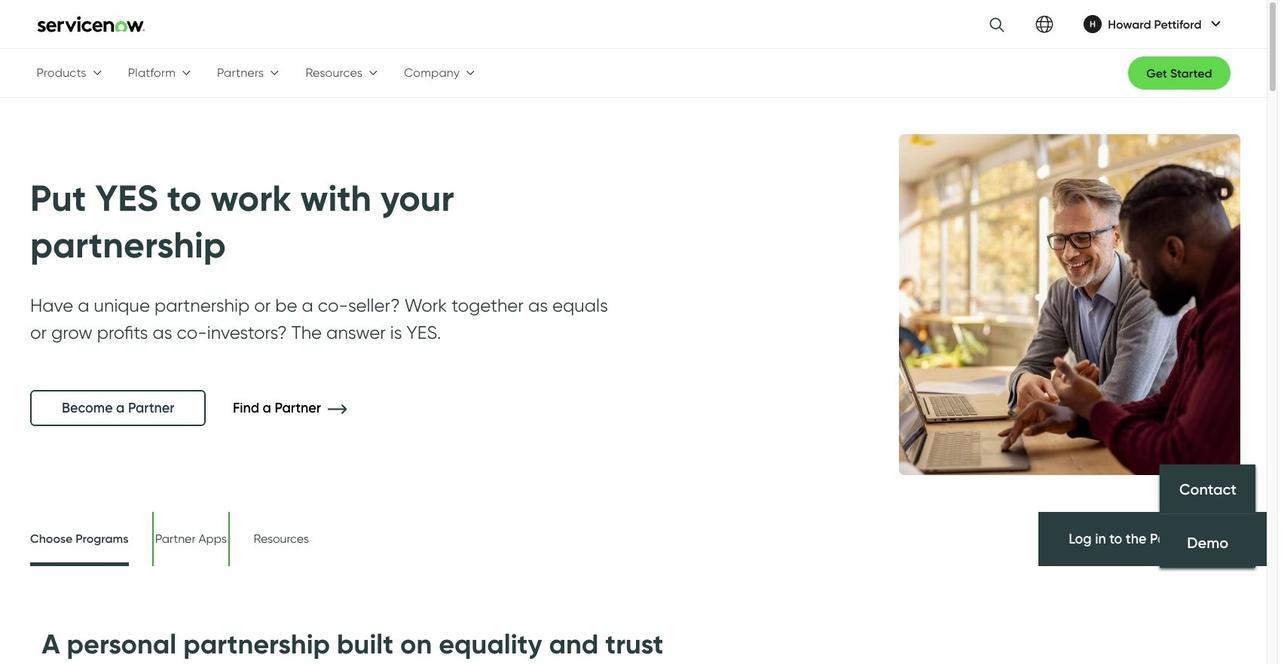 Task type: vqa. For each thing, say whether or not it's contained in the screenshot.
"Two women and a man sitting and having a nice conversation" image
yes



Task type: describe. For each thing, give the bounding box(es) containing it.
arc image
[[1211, 18, 1222, 30]]



Task type: locate. For each thing, give the bounding box(es) containing it.
servicenow image
[[37, 15, 145, 33]]

select your country image
[[1036, 15, 1054, 33]]

two women and a man sitting and having a nice conversation image
[[853, 98, 1267, 513]]



